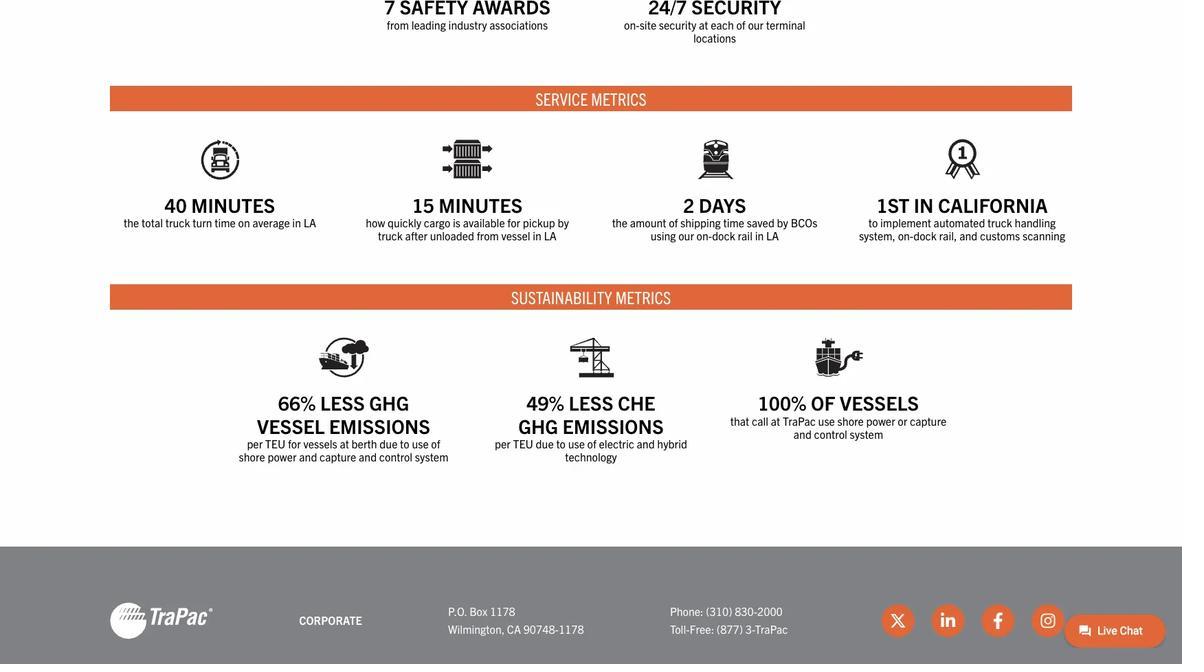 Task type: vqa. For each thing, say whether or not it's contained in the screenshot.
system to the left
yes



Task type: describe. For each thing, give the bounding box(es) containing it.
2 days the amount of shipping time saved by bcos using our on-dock rail in la
[[612, 192, 818, 243]]

after
[[405, 229, 428, 243]]

corporate
[[299, 614, 362, 628]]

corporate image
[[110, 602, 213, 641]]

metrics for 15 minutes
[[591, 87, 647, 109]]

power inside "66% less ghg vessel emissions per teu for vessels at berth due to use of shore power and capture and control system"
[[268, 451, 297, 464]]

100%
[[758, 391, 807, 415]]

and right vessels
[[359, 451, 377, 464]]

at inside 100% of vessels that call at trapac use shore power or capture and control system
[[771, 414, 781, 428]]

sustainability
[[511, 286, 613, 308]]

use inside 100% of vessels that call at trapac use shore power or capture and control system
[[819, 414, 835, 428]]

minutes for 15 minutes
[[439, 192, 523, 217]]

due inside "66% less ghg vessel emissions per teu for vessels at berth due to use of shore power and capture and control system"
[[380, 438, 398, 451]]

vessels
[[304, 438, 337, 451]]

call
[[752, 414, 769, 428]]

49%
[[527, 391, 565, 415]]

bcos
[[791, 216, 818, 230]]

on
[[238, 216, 250, 230]]

teu for vessel
[[265, 438, 286, 451]]

at inside "66% less ghg vessel emissions per teu for vessels at berth due to use of shore power and capture and control system"
[[340, 438, 349, 451]]

1st in california to implement automated truck handling system, on-dock rail, and customs scanning
[[859, 192, 1066, 243]]

(310)
[[706, 605, 733, 619]]

shore inside 100% of vessels that call at trapac use shore power or capture and control system
[[838, 414, 864, 428]]

for for 15 minutes
[[508, 216, 521, 230]]

to inside "66% less ghg vessel emissions per teu for vessels at berth due to use of shore power and capture and control system"
[[400, 438, 410, 451]]

toll-
[[670, 623, 690, 637]]

and down vessel
[[299, 451, 317, 464]]

metrics for 49% less che
[[616, 286, 671, 308]]

la for 2 days
[[767, 229, 779, 243]]

available
[[463, 216, 505, 230]]

to inside 1st in california to implement automated truck handling system, on-dock rail, and customs scanning
[[869, 216, 878, 230]]

service
[[536, 87, 588, 109]]

pickup
[[523, 216, 555, 230]]

3-
[[746, 623, 755, 637]]

rail
[[738, 229, 753, 243]]

p.o. box 1178 wilmington, ca 90748-1178
[[448, 605, 584, 637]]

cargo
[[424, 216, 451, 230]]

1st
[[877, 192, 910, 217]]

per for ghg
[[495, 438, 511, 451]]

handling
[[1015, 216, 1056, 230]]

days
[[699, 192, 747, 217]]

90748-
[[524, 623, 559, 637]]

830-
[[735, 605, 758, 619]]

by inside '15 minutes how quickly cargo is available for pickup by truck after unloaded from vessel in la'
[[558, 216, 569, 230]]

associations
[[490, 18, 548, 31]]

emissions for ghg
[[329, 414, 431, 438]]

of inside 49% less che ghg emissions per teu due to use of electric and hybrid technology
[[588, 438, 597, 451]]

quickly
[[388, 216, 422, 230]]

our inside on-site security at each of our terminal locations
[[748, 18, 764, 31]]

capture inside "66% less ghg vessel emissions per teu for vessels at berth due to use of shore power and capture and control system"
[[320, 451, 356, 464]]

in inside '15 minutes how quickly cargo is available for pickup by truck after unloaded from vessel in la'
[[533, 229, 542, 243]]

control inside "66% less ghg vessel emissions per teu for vessels at berth due to use of shore power and capture and control system"
[[379, 451, 413, 464]]

average
[[253, 216, 290, 230]]

berth
[[352, 438, 377, 451]]

terminal
[[767, 18, 806, 31]]

capture inside 100% of vessels that call at trapac use shore power or capture and control system
[[910, 414, 947, 428]]

unloaded
[[430, 229, 475, 243]]

66% less ghg vessel emissions per teu for vessels at berth due to use of shore power and capture and control system
[[239, 391, 449, 464]]

system inside "66% less ghg vessel emissions per teu for vessels at berth due to use of shore power and capture and control system"
[[415, 451, 449, 464]]

phone: (310) 830-2000 toll-free: (877) 3-trapac
[[670, 605, 788, 637]]

less for ghg
[[569, 391, 614, 415]]

system,
[[859, 229, 896, 243]]

1 vertical spatial 1178
[[559, 623, 584, 637]]

ghg inside 49% less che ghg emissions per teu due to use of electric and hybrid technology
[[519, 414, 558, 438]]

and for call
[[794, 428, 812, 441]]

turn
[[193, 216, 212, 230]]

teu for ghg
[[513, 438, 534, 451]]

or
[[898, 414, 908, 428]]

sustainability metrics
[[511, 286, 671, 308]]



Task type: locate. For each thing, give the bounding box(es) containing it.
1 horizontal spatial per
[[495, 438, 511, 451]]

system down 'vessels'
[[850, 428, 884, 441]]

locations
[[694, 31, 737, 45]]

0 vertical spatial our
[[748, 18, 764, 31]]

emissions
[[329, 414, 431, 438], [563, 414, 664, 438]]

100% of vessels that call at trapac use shore power or capture and control system
[[731, 391, 947, 441]]

la inside '15 minutes how quickly cargo is available for pickup by truck after unloaded from vessel in la'
[[544, 229, 557, 243]]

0 horizontal spatial shore
[[239, 451, 265, 464]]

minutes for 40 minutes
[[191, 192, 275, 217]]

vessel
[[257, 414, 325, 438]]

due
[[380, 438, 398, 451], [536, 438, 554, 451]]

truck inside '15 minutes how quickly cargo is available for pickup by truck after unloaded from vessel in la'
[[378, 229, 403, 243]]

2 per from the left
[[495, 438, 511, 451]]

2 horizontal spatial at
[[771, 414, 781, 428]]

to left the "implement"
[[869, 216, 878, 230]]

power left or
[[867, 414, 896, 428]]

0 vertical spatial 1178
[[490, 605, 516, 619]]

dock left rail,
[[914, 229, 937, 243]]

for inside "66% less ghg vessel emissions per teu for vessels at berth due to use of shore power and capture and control system"
[[288, 438, 301, 451]]

1 vertical spatial from
[[477, 229, 499, 243]]

on- down days
[[697, 229, 713, 243]]

and down 100%
[[794, 428, 812, 441]]

1 vertical spatial for
[[288, 438, 301, 451]]

la inside 40 minutes the total truck turn time on average in la
[[304, 216, 316, 230]]

scanning
[[1023, 229, 1066, 243]]

vessel
[[502, 229, 531, 243]]

use inside 49% less che ghg emissions per teu due to use of electric and hybrid technology
[[568, 438, 585, 451]]

rail,
[[940, 229, 958, 243]]

truck inside 1st in california to implement automated truck handling system, on-dock rail, and customs scanning
[[988, 216, 1013, 230]]

time for minutes
[[215, 216, 236, 230]]

leading
[[412, 18, 446, 31]]

phone:
[[670, 605, 704, 619]]

2
[[684, 192, 695, 217]]

box
[[470, 605, 488, 619]]

che
[[618, 391, 656, 415]]

0 horizontal spatial system
[[415, 451, 449, 464]]

site
[[640, 18, 657, 31]]

electric
[[599, 438, 635, 451]]

0 horizontal spatial per
[[247, 438, 263, 451]]

for for 66% less ghg
[[288, 438, 301, 451]]

1 vertical spatial metrics
[[616, 286, 671, 308]]

teu
[[265, 438, 286, 451], [513, 438, 534, 451]]

at left berth
[[340, 438, 349, 451]]

by inside 2 days the amount of shipping time saved by bcos using our on-dock rail in la
[[777, 216, 789, 230]]

1 horizontal spatial by
[[777, 216, 789, 230]]

0 horizontal spatial from
[[387, 18, 409, 31]]

of inside "66% less ghg vessel emissions per teu for vessels at berth due to use of shore power and capture and control system"
[[431, 438, 441, 451]]

1 vertical spatial our
[[679, 229, 694, 243]]

each
[[711, 18, 734, 31]]

1 vertical spatial at
[[771, 414, 781, 428]]

1178
[[490, 605, 516, 619], [559, 623, 584, 637]]

1 horizontal spatial at
[[699, 18, 709, 31]]

1 horizontal spatial shore
[[838, 414, 864, 428]]

system inside 100% of vessels that call at trapac use shore power or capture and control system
[[850, 428, 884, 441]]

0 horizontal spatial teu
[[265, 438, 286, 451]]

the
[[124, 216, 139, 230], [612, 216, 628, 230]]

1 teu from the left
[[265, 438, 286, 451]]

free:
[[690, 623, 715, 637]]

teu inside "66% less ghg vessel emissions per teu for vessels at berth due to use of shore power and capture and control system"
[[265, 438, 286, 451]]

our right using
[[679, 229, 694, 243]]

time left 'saved'
[[724, 216, 745, 230]]

how
[[366, 216, 385, 230]]

2 by from the left
[[777, 216, 789, 230]]

time for days
[[724, 216, 745, 230]]

0 horizontal spatial control
[[379, 451, 413, 464]]

to inside 49% less che ghg emissions per teu due to use of electric and hybrid technology
[[557, 438, 566, 451]]

emissions inside "66% less ghg vessel emissions per teu for vessels at berth due to use of shore power and capture and control system"
[[329, 414, 431, 438]]

amount
[[630, 216, 667, 230]]

in inside 2 days the amount of shipping time saved by bcos using our on-dock rail in la
[[755, 229, 764, 243]]

2 due from the left
[[536, 438, 554, 451]]

due right berth
[[380, 438, 398, 451]]

2 horizontal spatial use
[[819, 414, 835, 428]]

capture down vessel
[[320, 451, 356, 464]]

vessels
[[840, 391, 920, 415]]

1 horizontal spatial teu
[[513, 438, 534, 451]]

per
[[247, 438, 263, 451], [495, 438, 511, 451]]

2 time from the left
[[724, 216, 745, 230]]

1 time from the left
[[215, 216, 236, 230]]

p.o.
[[448, 605, 467, 619]]

la right the average
[[304, 216, 316, 230]]

1 horizontal spatial due
[[536, 438, 554, 451]]

the inside 2 days the amount of shipping time saved by bcos using our on-dock rail in la
[[612, 216, 628, 230]]

total
[[142, 216, 163, 230]]

1 horizontal spatial our
[[748, 18, 764, 31]]

0 vertical spatial capture
[[910, 414, 947, 428]]

1 vertical spatial system
[[415, 451, 449, 464]]

1 horizontal spatial on-
[[697, 229, 713, 243]]

1 vertical spatial control
[[379, 451, 413, 464]]

1 emissions from the left
[[329, 414, 431, 438]]

1178 right ca at the bottom left of the page
[[559, 623, 584, 637]]

1 horizontal spatial the
[[612, 216, 628, 230]]

that
[[731, 414, 750, 428]]

1 horizontal spatial to
[[557, 438, 566, 451]]

2000
[[758, 605, 783, 619]]

on-site security at each of our terminal locations
[[624, 18, 806, 45]]

0 horizontal spatial la
[[304, 216, 316, 230]]

minutes inside 40 minutes the total truck turn time on average in la
[[191, 192, 275, 217]]

on- right system,
[[899, 229, 914, 243]]

1 horizontal spatial emissions
[[563, 414, 664, 438]]

for inside '15 minutes how quickly cargo is available for pickup by truck after unloaded from vessel in la'
[[508, 216, 521, 230]]

0 vertical spatial power
[[867, 414, 896, 428]]

2 horizontal spatial on-
[[899, 229, 914, 243]]

0 horizontal spatial 1178
[[490, 605, 516, 619]]

power down vessel
[[268, 451, 297, 464]]

0 vertical spatial control
[[815, 428, 848, 441]]

by right pickup
[[558, 216, 569, 230]]

customs
[[981, 229, 1021, 243]]

0 horizontal spatial power
[[268, 451, 297, 464]]

1 less from the left
[[320, 391, 365, 415]]

1 horizontal spatial time
[[724, 216, 745, 230]]

less inside "66% less ghg vessel emissions per teu for vessels at berth due to use of shore power and capture and control system"
[[320, 391, 365, 415]]

2 less from the left
[[569, 391, 614, 415]]

emissions inside 49% less che ghg emissions per teu due to use of electric and hybrid technology
[[563, 414, 664, 438]]

2 horizontal spatial truck
[[988, 216, 1013, 230]]

0 vertical spatial system
[[850, 428, 884, 441]]

1 per from the left
[[247, 438, 263, 451]]

0 horizontal spatial ghg
[[369, 391, 409, 415]]

0 vertical spatial metrics
[[591, 87, 647, 109]]

0 horizontal spatial on-
[[624, 18, 640, 31]]

0 horizontal spatial capture
[[320, 451, 356, 464]]

use left electric
[[568, 438, 585, 451]]

by
[[558, 216, 569, 230], [777, 216, 789, 230]]

ghg inside "66% less ghg vessel emissions per teu for vessels at berth due to use of shore power and capture and control system"
[[369, 391, 409, 415]]

1 by from the left
[[558, 216, 569, 230]]

in right the rail
[[755, 229, 764, 243]]

0 vertical spatial for
[[508, 216, 521, 230]]

2 vertical spatial at
[[340, 438, 349, 451]]

automated
[[934, 216, 986, 230]]

0 horizontal spatial minutes
[[191, 192, 275, 217]]

at right the call
[[771, 414, 781, 428]]

in inside 40 minutes the total truck turn time on average in la
[[292, 216, 301, 230]]

by left bcos at the top
[[777, 216, 789, 230]]

dock
[[712, 229, 736, 243], [914, 229, 937, 243]]

use
[[819, 414, 835, 428], [412, 438, 429, 451], [568, 438, 585, 451]]

and
[[960, 229, 978, 243], [794, 428, 812, 441], [637, 438, 655, 451], [299, 451, 317, 464], [359, 451, 377, 464]]

2 horizontal spatial to
[[869, 216, 878, 230]]

1 horizontal spatial la
[[544, 229, 557, 243]]

and inside 1st in california to implement automated truck handling system, on-dock rail, and customs scanning
[[960, 229, 978, 243]]

truck inside 40 minutes the total truck turn time on average in la
[[165, 216, 190, 230]]

40 minutes the total truck turn time on average in la
[[124, 192, 316, 230]]

0 horizontal spatial due
[[380, 438, 398, 451]]

15
[[412, 192, 435, 217]]

at left each
[[699, 18, 709, 31]]

control inside 100% of vessels that call at trapac use shore power or capture and control system
[[815, 428, 848, 441]]

dock inside 2 days the amount of shipping time saved by bcos using our on-dock rail in la
[[712, 229, 736, 243]]

shore left or
[[838, 414, 864, 428]]

service metrics
[[536, 87, 647, 109]]

trapac
[[783, 414, 816, 428], [755, 623, 788, 637]]

0 horizontal spatial emissions
[[329, 414, 431, 438]]

shore inside "66% less ghg vessel emissions per teu for vessels at berth due to use of shore power and capture and control system"
[[239, 451, 265, 464]]

metrics
[[591, 87, 647, 109], [616, 286, 671, 308]]

per inside "66% less ghg vessel emissions per teu for vessels at berth due to use of shore power and capture and control system"
[[247, 438, 263, 451]]

0 horizontal spatial to
[[400, 438, 410, 451]]

1 dock from the left
[[712, 229, 736, 243]]

capture right or
[[910, 414, 947, 428]]

1 horizontal spatial dock
[[914, 229, 937, 243]]

ghg
[[369, 391, 409, 415], [519, 414, 558, 438]]

metrics right the service
[[591, 87, 647, 109]]

1 horizontal spatial ghg
[[519, 414, 558, 438]]

from left leading
[[387, 18, 409, 31]]

minutes up unloaded
[[439, 192, 523, 217]]

1 due from the left
[[380, 438, 398, 451]]

trapac down 2000
[[755, 623, 788, 637]]

use right berth
[[412, 438, 429, 451]]

truck left turn
[[165, 216, 190, 230]]

the for 2
[[612, 216, 628, 230]]

teu inside 49% less che ghg emissions per teu due to use of electric and hybrid technology
[[513, 438, 534, 451]]

from left vessel
[[477, 229, 499, 243]]

1 horizontal spatial capture
[[910, 414, 947, 428]]

the for 40
[[124, 216, 139, 230]]

1 minutes from the left
[[191, 192, 275, 217]]

0 horizontal spatial dock
[[712, 229, 736, 243]]

1 horizontal spatial for
[[508, 216, 521, 230]]

1 horizontal spatial control
[[815, 428, 848, 441]]

technology
[[565, 451, 617, 464]]

wilmington,
[[448, 623, 505, 637]]

of inside 2 days the amount of shipping time saved by bcos using our on-dock rail in la
[[669, 216, 678, 230]]

our inside 2 days the amount of shipping time saved by bcos using our on-dock rail in la
[[679, 229, 694, 243]]

15 minutes how quickly cargo is available for pickup by truck after unloaded from vessel in la
[[366, 192, 569, 243]]

trapac right the call
[[783, 414, 816, 428]]

less right 66% at the left of the page
[[320, 391, 365, 415]]

0 horizontal spatial time
[[215, 216, 236, 230]]

at inside on-site security at each of our terminal locations
[[699, 18, 709, 31]]

to right berth
[[400, 438, 410, 451]]

0 horizontal spatial use
[[412, 438, 429, 451]]

system right berth
[[415, 451, 449, 464]]

from leading industry associations
[[387, 18, 548, 31]]

1 vertical spatial power
[[268, 451, 297, 464]]

footer containing p.o. box 1178
[[0, 547, 1183, 665]]

use right 100%
[[819, 414, 835, 428]]

shore
[[838, 414, 864, 428], [239, 451, 265, 464]]

the left amount at the right top of the page
[[612, 216, 628, 230]]

ca
[[507, 623, 521, 637]]

1 horizontal spatial truck
[[378, 229, 403, 243]]

on- inside on-site security at each of our terminal locations
[[624, 18, 640, 31]]

1 vertical spatial shore
[[239, 451, 265, 464]]

implement
[[881, 216, 932, 230]]

using
[[651, 229, 676, 243]]

on- inside 1st in california to implement automated truck handling system, on-dock rail, and customs scanning
[[899, 229, 914, 243]]

the left the "total"
[[124, 216, 139, 230]]

industry
[[449, 18, 487, 31]]

shipping
[[681, 216, 721, 230]]

footer
[[0, 547, 1183, 665]]

to
[[869, 216, 878, 230], [400, 438, 410, 451], [557, 438, 566, 451]]

0 horizontal spatial by
[[558, 216, 569, 230]]

time
[[215, 216, 236, 230], [724, 216, 745, 230]]

0 vertical spatial at
[[699, 18, 709, 31]]

66%
[[278, 391, 316, 415]]

for left pickup
[[508, 216, 521, 230]]

la for 15 minutes
[[544, 229, 557, 243]]

on- left the security
[[624, 18, 640, 31]]

of
[[737, 18, 746, 31], [669, 216, 678, 230], [811, 391, 836, 415], [431, 438, 441, 451], [588, 438, 597, 451]]

0 horizontal spatial less
[[320, 391, 365, 415]]

1 horizontal spatial less
[[569, 391, 614, 415]]

40
[[165, 192, 187, 217]]

1 vertical spatial capture
[[320, 451, 356, 464]]

due inside 49% less che ghg emissions per teu due to use of electric and hybrid technology
[[536, 438, 554, 451]]

to down the 49%
[[557, 438, 566, 451]]

saved
[[747, 216, 775, 230]]

less inside 49% less che ghg emissions per teu due to use of electric and hybrid technology
[[569, 391, 614, 415]]

less for vessel
[[320, 391, 365, 415]]

1 horizontal spatial 1178
[[559, 623, 584, 637]]

our left terminal
[[748, 18, 764, 31]]

la inside 2 days the amount of shipping time saved by bcos using our on-dock rail in la
[[767, 229, 779, 243]]

from inside '15 minutes how quickly cargo is available for pickup by truck after unloaded from vessel in la'
[[477, 229, 499, 243]]

minutes inside '15 minutes how quickly cargo is available for pickup by truck after unloaded from vessel in la'
[[439, 192, 523, 217]]

in inside 1st in california to implement automated truck handling system, on-dock rail, and customs scanning
[[914, 192, 934, 217]]

teu left vessels
[[265, 438, 286, 451]]

per for vessel
[[247, 438, 263, 451]]

time inside 2 days the amount of shipping time saved by bcos using our on-dock rail in la
[[724, 216, 745, 230]]

and for emissions
[[637, 438, 655, 451]]

1178 up ca at the bottom left of the page
[[490, 605, 516, 619]]

49% less che ghg emissions per teu due to use of electric and hybrid technology
[[495, 391, 688, 464]]

1 horizontal spatial from
[[477, 229, 499, 243]]

on- inside 2 days the amount of shipping time saved by bcos using our on-dock rail in la
[[697, 229, 713, 243]]

due down the 49%
[[536, 438, 554, 451]]

2 the from the left
[[612, 216, 628, 230]]

(877)
[[717, 623, 743, 637]]

1 the from the left
[[124, 216, 139, 230]]

2 teu from the left
[[513, 438, 534, 451]]

in right the average
[[292, 216, 301, 230]]

system
[[850, 428, 884, 441], [415, 451, 449, 464]]

capture
[[910, 414, 947, 428], [320, 451, 356, 464]]

for left vessels
[[288, 438, 301, 451]]

2 horizontal spatial la
[[767, 229, 779, 243]]

0 horizontal spatial the
[[124, 216, 139, 230]]

time left on
[[215, 216, 236, 230]]

and left hybrid
[[637, 438, 655, 451]]

trapac inside 100% of vessels that call at trapac use shore power or capture and control system
[[783, 414, 816, 428]]

0 vertical spatial trapac
[[783, 414, 816, 428]]

security
[[659, 18, 697, 31]]

truck
[[165, 216, 190, 230], [988, 216, 1013, 230], [378, 229, 403, 243]]

on-
[[624, 18, 640, 31], [697, 229, 713, 243], [899, 229, 914, 243]]

shore down vessel
[[239, 451, 265, 464]]

of inside on-site security at each of our terminal locations
[[737, 18, 746, 31]]

use inside "66% less ghg vessel emissions per teu for vessels at berth due to use of shore power and capture and control system"
[[412, 438, 429, 451]]

dock inside 1st in california to implement automated truck handling system, on-dock rail, and customs scanning
[[914, 229, 937, 243]]

0 vertical spatial from
[[387, 18, 409, 31]]

control right berth
[[379, 451, 413, 464]]

power inside 100% of vessels that call at trapac use shore power or capture and control system
[[867, 414, 896, 428]]

1 vertical spatial trapac
[[755, 623, 788, 637]]

and for implement
[[960, 229, 978, 243]]

0 horizontal spatial truck
[[165, 216, 190, 230]]

teu down the 49%
[[513, 438, 534, 451]]

and inside 100% of vessels that call at trapac use shore power or capture and control system
[[794, 428, 812, 441]]

less left che
[[569, 391, 614, 415]]

trapac inside phone: (310) 830-2000 toll-free: (877) 3-trapac
[[755, 623, 788, 637]]

la
[[304, 216, 316, 230], [544, 229, 557, 243], [767, 229, 779, 243]]

1 horizontal spatial power
[[867, 414, 896, 428]]

california
[[939, 192, 1048, 217]]

our
[[748, 18, 764, 31], [679, 229, 694, 243]]

dock left the rail
[[712, 229, 736, 243]]

less
[[320, 391, 365, 415], [569, 391, 614, 415]]

truck left 'handling'
[[988, 216, 1013, 230]]

time inside 40 minutes the total truck turn time on average in la
[[215, 216, 236, 230]]

0 horizontal spatial our
[[679, 229, 694, 243]]

1 horizontal spatial system
[[850, 428, 884, 441]]

2 dock from the left
[[914, 229, 937, 243]]

hybrid
[[658, 438, 688, 451]]

for
[[508, 216, 521, 230], [288, 438, 301, 451]]

minutes
[[191, 192, 275, 217], [439, 192, 523, 217]]

1 horizontal spatial use
[[568, 438, 585, 451]]

emissions for che
[[563, 414, 664, 438]]

la right the rail
[[767, 229, 779, 243]]

per inside 49% less che ghg emissions per teu due to use of electric and hybrid technology
[[495, 438, 511, 451]]

control down 'vessels'
[[815, 428, 848, 441]]

truck left after
[[378, 229, 403, 243]]

2 emissions from the left
[[563, 414, 664, 438]]

minutes right 40
[[191, 192, 275, 217]]

and inside 49% less che ghg emissions per teu due to use of electric and hybrid technology
[[637, 438, 655, 451]]

from
[[387, 18, 409, 31], [477, 229, 499, 243]]

and right rail,
[[960, 229, 978, 243]]

power
[[867, 414, 896, 428], [268, 451, 297, 464]]

0 horizontal spatial at
[[340, 438, 349, 451]]

the inside 40 minutes the total truck turn time on average in la
[[124, 216, 139, 230]]

of inside 100% of vessels that call at trapac use shore power or capture and control system
[[811, 391, 836, 415]]

la right vessel
[[544, 229, 557, 243]]

0 horizontal spatial for
[[288, 438, 301, 451]]

0 vertical spatial shore
[[838, 414, 864, 428]]

in right vessel
[[533, 229, 542, 243]]

is
[[453, 216, 461, 230]]

in right 1st at the top of the page
[[914, 192, 934, 217]]

metrics down using
[[616, 286, 671, 308]]

1 horizontal spatial minutes
[[439, 192, 523, 217]]

2 minutes from the left
[[439, 192, 523, 217]]



